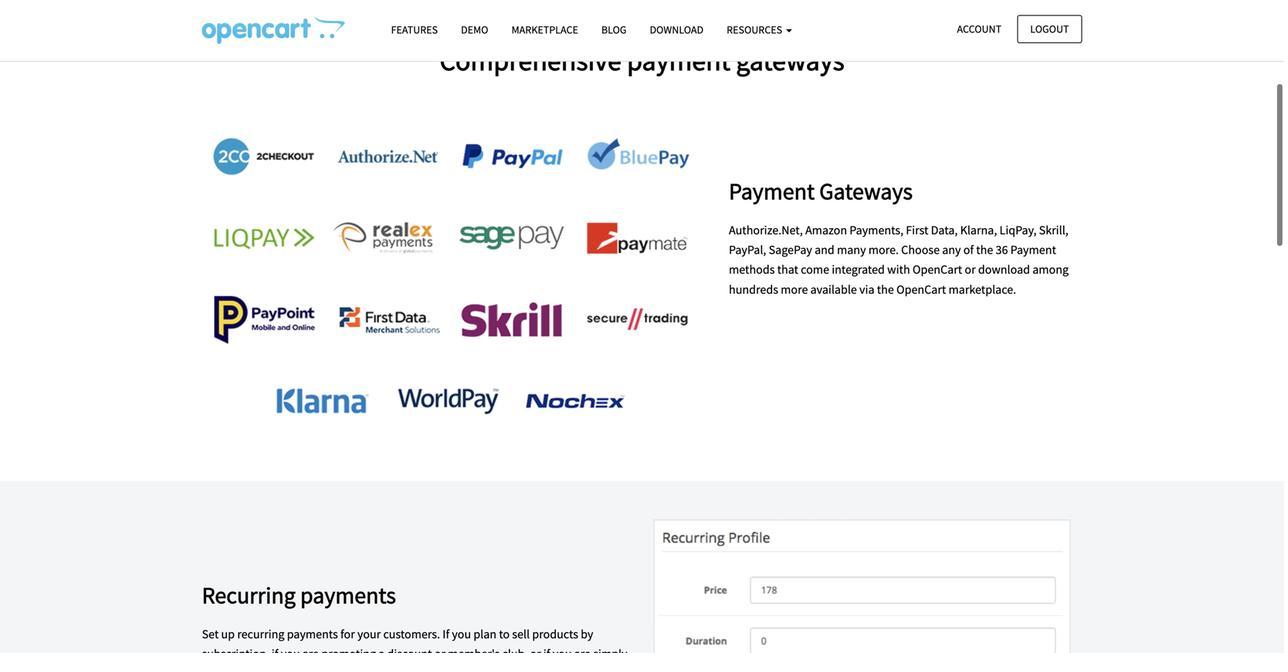 Task type: locate. For each thing, give the bounding box(es) containing it.
or down if
[[434, 647, 445, 654]]

2 horizontal spatial or
[[965, 262, 976, 278]]

1 horizontal spatial you
[[452, 627, 471, 643]]

subscription,
[[202, 647, 269, 654]]

1 horizontal spatial are
[[574, 647, 591, 654]]

payments up "for"
[[300, 581, 396, 610]]

1 are from the left
[[302, 647, 319, 654]]

a
[[378, 647, 385, 654]]

to
[[499, 627, 510, 643]]

payments,
[[850, 223, 903, 238]]

you right if
[[452, 627, 471, 643]]

payment gateways
[[729, 177, 913, 206]]

via
[[859, 282, 874, 297]]

payment
[[729, 177, 815, 206], [1010, 243, 1056, 258]]

with
[[887, 262, 910, 278]]

skrill,
[[1039, 223, 1068, 238]]

set up recurring payments for your customers. if you plan to sell products by subscription, if you are promoting a discount or member's club, or if you are simpl
[[202, 627, 627, 654]]

opencart
[[913, 262, 962, 278], [896, 282, 946, 297]]

are left promoting
[[302, 647, 319, 654]]

opencart - features image
[[202, 16, 345, 44]]

if down "products"
[[543, 647, 550, 654]]

plan
[[474, 627, 496, 643]]

up
[[221, 627, 235, 643]]

and
[[815, 243, 835, 258]]

payment down liqpay,
[[1010, 243, 1056, 258]]

you down the "recurring"
[[281, 647, 300, 654]]

features
[[391, 23, 438, 37]]

2 if from the left
[[543, 647, 550, 654]]

0 vertical spatial payment
[[729, 177, 815, 206]]

set
[[202, 627, 219, 643]]

the right 'via'
[[877, 282, 894, 297]]

marketplace link
[[500, 16, 590, 43]]

of
[[963, 243, 974, 258]]

or right club,
[[530, 647, 541, 654]]

or down of
[[965, 262, 976, 278]]

payment up authorize.net,
[[729, 177, 815, 206]]

are
[[302, 647, 319, 654], [574, 647, 591, 654]]

marketplace
[[512, 23, 578, 37]]

that
[[777, 262, 798, 278]]

your
[[357, 627, 381, 643]]

products
[[532, 627, 578, 643]]

payment inside authorize.net, amazon payments, first data, klarna, liqpay, skrill, paypal, sagepay and many more. choose any of the 36 payment methods that come integrated with opencart or download among hundreds more available via the opencart marketplace.
[[1010, 243, 1056, 258]]

methods
[[729, 262, 775, 278]]

0 horizontal spatial if
[[272, 647, 278, 654]]

recurring
[[237, 627, 284, 643]]

payments left "for"
[[287, 627, 338, 643]]

1 horizontal spatial the
[[976, 243, 993, 258]]

club,
[[502, 647, 528, 654]]

payment
[[627, 43, 730, 78]]

2 horizontal spatial you
[[553, 647, 572, 654]]

comprehensive
[[440, 43, 621, 78]]

come
[[801, 262, 829, 278]]

download
[[650, 23, 704, 37]]

0 vertical spatial payments
[[300, 581, 396, 610]]

the
[[976, 243, 993, 258], [877, 282, 894, 297]]

sagepay
[[769, 243, 812, 258]]

data,
[[931, 223, 958, 238]]

gateways
[[736, 43, 844, 78]]

more.
[[868, 243, 899, 258]]

opencart down with
[[896, 282, 946, 297]]

1 vertical spatial payment
[[1010, 243, 1056, 258]]

0 horizontal spatial are
[[302, 647, 319, 654]]

1 horizontal spatial payment
[[1010, 243, 1056, 258]]

if down the "recurring"
[[272, 647, 278, 654]]

recurring payments
[[202, 581, 396, 610]]

customers.
[[383, 627, 440, 643]]

1 vertical spatial payments
[[287, 627, 338, 643]]

integrated
[[832, 262, 885, 278]]

you down "products"
[[553, 647, 572, 654]]

blog link
[[590, 16, 638, 43]]

are down by
[[574, 647, 591, 654]]

by
[[581, 627, 593, 643]]

authorize.net,
[[729, 223, 803, 238]]

download
[[978, 262, 1030, 278]]

the right of
[[976, 243, 993, 258]]

1 horizontal spatial if
[[543, 647, 550, 654]]

opencart down any
[[913, 262, 962, 278]]

or
[[965, 262, 976, 278], [434, 647, 445, 654], [530, 647, 541, 654]]

hundreds
[[729, 282, 778, 297]]

1 vertical spatial the
[[877, 282, 894, 297]]

payments
[[300, 581, 396, 610], [287, 627, 338, 643]]

sell
[[512, 627, 530, 643]]

if
[[272, 647, 278, 654], [543, 647, 550, 654]]

gateways
[[819, 177, 913, 206]]

any
[[942, 243, 961, 258]]

you
[[452, 627, 471, 643], [281, 647, 300, 654], [553, 647, 572, 654]]



Task type: vqa. For each thing, say whether or not it's contained in the screenshot.
Company
no



Task type: describe. For each thing, give the bounding box(es) containing it.
among
[[1033, 262, 1069, 278]]

member's
[[448, 647, 500, 654]]

download link
[[638, 16, 715, 43]]

resources link
[[715, 16, 804, 43]]

amazon
[[805, 223, 847, 238]]

36
[[996, 243, 1008, 258]]

comprehensive payment gateways
[[440, 43, 844, 78]]

authorize.net, amazon payments, first data, klarna, liqpay, skrill, paypal, sagepay and many more. choose any of the 36 payment methods that come integrated with opencart or download among hundreds more available via the opencart marketplace.
[[729, 223, 1069, 297]]

many
[[837, 243, 866, 258]]

1 horizontal spatial or
[[530, 647, 541, 654]]

blog
[[601, 23, 627, 37]]

paypal,
[[729, 243, 766, 258]]

logout
[[1030, 22, 1069, 36]]

first
[[906, 223, 928, 238]]

demo link
[[449, 16, 500, 43]]

discount
[[387, 647, 432, 654]]

liqpay,
[[1000, 223, 1037, 238]]

marketplace.
[[949, 282, 1016, 297]]

0 horizontal spatial or
[[434, 647, 445, 654]]

0 horizontal spatial payment
[[729, 177, 815, 206]]

if
[[443, 627, 449, 643]]

available
[[810, 282, 857, 297]]

features link
[[380, 16, 449, 43]]

0 horizontal spatial you
[[281, 647, 300, 654]]

choose
[[901, 243, 940, 258]]

0 vertical spatial opencart
[[913, 262, 962, 278]]

account
[[957, 22, 1002, 36]]

for
[[340, 627, 355, 643]]

2 are from the left
[[574, 647, 591, 654]]

payment gateways image
[[202, 116, 700, 443]]

1 vertical spatial opencart
[[896, 282, 946, 297]]

resources
[[727, 23, 784, 37]]

payments inside set up recurring payments for your customers. if you plan to sell products by subscription, if you are promoting a discount or member's club, or if you are simpl
[[287, 627, 338, 643]]

0 vertical spatial the
[[976, 243, 993, 258]]

promoting
[[321, 647, 376, 654]]

demo
[[461, 23, 488, 37]]

recurring
[[202, 581, 296, 610]]

recurring payments image
[[654, 520, 1071, 654]]

more
[[781, 282, 808, 297]]

account link
[[944, 15, 1015, 43]]

0 horizontal spatial the
[[877, 282, 894, 297]]

klarna,
[[960, 223, 997, 238]]

logout link
[[1017, 15, 1082, 43]]

1 if from the left
[[272, 647, 278, 654]]

or inside authorize.net, amazon payments, first data, klarna, liqpay, skrill, paypal, sagepay and many more. choose any of the 36 payment methods that come integrated with opencart or download among hundreds more available via the opencart marketplace.
[[965, 262, 976, 278]]



